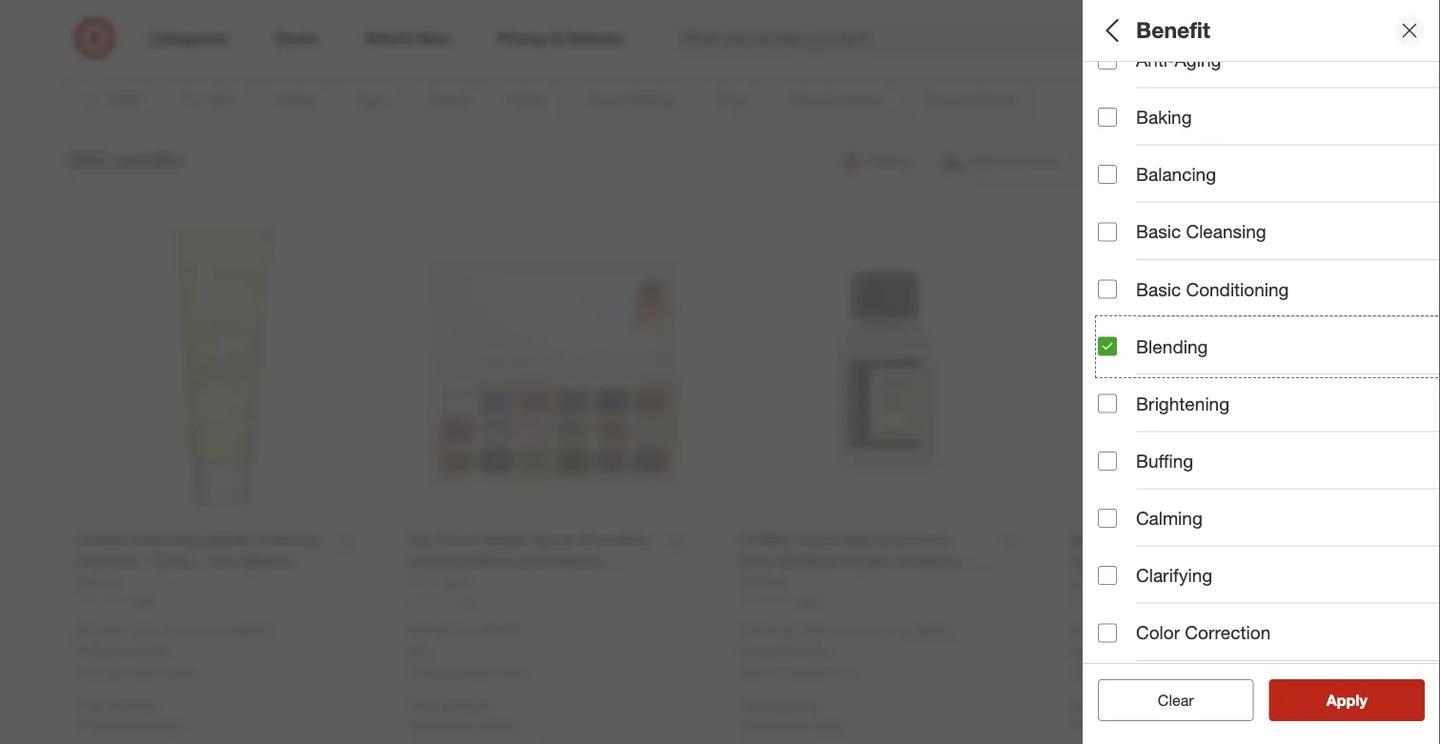 Task type: describe. For each thing, give the bounding box(es) containing it.
basic conditioning
[[1137, 278, 1290, 300]]

584
[[68, 147, 105, 173]]

see results button
[[1270, 680, 1425, 722]]

/ounce
[[161, 623, 202, 639]]

basic for basic cleansing
[[1137, 221, 1181, 243]]

5
[[1098, 176, 1106, 192]]

6 link
[[407, 592, 701, 608]]

$3.50 - $8.40 sale ends today when purchased online
[[1071, 622, 1192, 681]]

apply. for $24.00
[[147, 717, 183, 733]]

pink;
[[1408, 109, 1437, 126]]

all
[[1098, 17, 1125, 44]]

$5.89
[[783, 623, 816, 639]]

sale inside $3.50 - $8.40 sale ends today when purchased online
[[1071, 644, 1097, 660]]

benefit for benefit
[[1137, 17, 1211, 44]]

anti-aging
[[1137, 49, 1222, 71]]

$8.50
[[917, 623, 949, 639]]

$5
[[1175, 243, 1189, 259]]

all filters dialog
[[1083, 0, 1441, 745]]

$9.99;
[[1212, 243, 1248, 259]]

rating
[[1154, 151, 1211, 173]]

basic cleansing
[[1137, 221, 1267, 243]]

$8.40
[[1122, 622, 1160, 641]]

when inside "$27.00 reg $54.00 sale when purchased online"
[[407, 665, 437, 680]]

gray;
[[1290, 109, 1319, 126]]

sale inside "$27.00 reg $54.00 sale when purchased online"
[[407, 643, 433, 659]]

free for $5.95
[[739, 697, 765, 713]]

search
[[1133, 31, 1179, 49]]

search button
[[1133, 17, 1179, 63]]

color for beige;
[[1098, 85, 1145, 106]]

ounce
[[849, 623, 886, 639]]

Anti-Aging checkbox
[[1098, 50, 1117, 69]]

wellness standard button
[[1098, 539, 1441, 605]]

apply. down 'clear all'
[[1143, 718, 1179, 734]]

$54.00
[[480, 623, 520, 639]]

shipping for $24.00
[[105, 697, 156, 713]]

shade range fair; light; medium
[[1098, 285, 1213, 326]]

/fluid
[[816, 623, 846, 639]]

online inside $3.50 - $8.40 sale ends today when purchased online
[[1161, 666, 1192, 681]]

black;
[[1139, 109, 1175, 126]]

) inside $5.95 ( $5.89 /fluid ounce ) reg $8.50 sale ends today when purchased online
[[886, 623, 890, 639]]

$0
[[1098, 243, 1112, 259]]

sale inside $5.95 ( $5.89 /fluid ounce ) reg $8.50 sale ends today when purchased online
[[739, 643, 765, 659]]

$5.95
[[739, 621, 776, 640]]

Buffing checkbox
[[1098, 452, 1117, 471]]

basic for basic conditioning
[[1137, 278, 1181, 300]]

facts
[[1159, 425, 1206, 447]]

1997
[[798, 593, 823, 607]]

blue;
[[1179, 109, 1208, 126]]

product form
[[1098, 358, 1216, 380]]

9227
[[1130, 594, 1155, 608]]

What can we help you find? suggestions appear below search field
[[672, 17, 1147, 59]]

color correction
[[1137, 622, 1271, 644]]

$24.00
[[75, 621, 121, 640]]

beige;
[[1098, 109, 1136, 126]]

exclusions apply. link for $27.00
[[412, 717, 515, 733]]

product form button
[[1098, 338, 1441, 405]]

apply
[[1327, 691, 1368, 710]]

price $0  –  $4.99; $5  –  $9.99; $10  –  $14.99; $15  –  $19.99; $
[[1098, 218, 1441, 259]]

medium
[[1165, 309, 1213, 326]]

health facts
[[1098, 425, 1206, 447]]

exclusions for $5.95
[[744, 717, 807, 733]]

exclusions for $27.00
[[412, 717, 476, 733]]

purchased inside the $24.00 ( $5.71 /ounce ) reg $30.00 sale ends today when purchased online
[[108, 665, 163, 680]]

results for 584 results
[[111, 147, 182, 173]]

clear all
[[1149, 691, 1204, 710]]

purchased inside "$27.00 reg $54.00 sale when purchased online"
[[440, 665, 494, 680]]

-
[[1112, 622, 1118, 641]]

clear for clear
[[1158, 691, 1194, 710]]

Blending checkbox
[[1098, 337, 1117, 356]]

cleansing
[[1186, 221, 1267, 243]]

Balancing checkbox
[[1098, 165, 1117, 184]]

health facts button
[[1098, 405, 1441, 472]]

balancing
[[1137, 164, 1217, 186]]

benefit for benefit blending
[[1098, 485, 1160, 507]]

clear;
[[1323, 109, 1356, 126]]

Calming checkbox
[[1098, 509, 1117, 528]]

reg inside $5.95 ( $5.89 /fluid ounce ) reg $8.50 sale ends today when purchased online
[[894, 623, 913, 639]]

stars
[[1110, 176, 1139, 192]]

reg inside the $24.00 ( $5.71 /ounce ) reg $30.00 sale ends today when purchased online
[[210, 623, 229, 639]]

skin type
[[1098, 625, 1181, 647]]

today inside $5.95 ( $5.89 /fluid ounce ) reg $8.50 sale ends today when purchased online
[[802, 643, 835, 659]]

today inside $3.50 - $8.40 sale ends today when purchased online
[[1134, 644, 1167, 660]]

$30.00
[[233, 623, 273, 639]]

865 link
[[75, 592, 369, 608]]

skin
[[1098, 625, 1136, 647]]

clear button
[[1098, 680, 1254, 722]]

color for correction
[[1137, 622, 1180, 644]]

brightening
[[1137, 393, 1230, 415]]

clear all button
[[1098, 680, 1254, 722]]

$14.99;
[[1296, 243, 1340, 259]]

health
[[1098, 425, 1154, 447]]

$10
[[1252, 243, 1273, 259]]

ends inside $3.50 - $8.40 sale ends today when purchased online
[[1101, 644, 1130, 660]]

product
[[1098, 358, 1167, 380]]

apply button
[[1270, 680, 1425, 722]]

Basic Conditioning checkbox
[[1098, 280, 1117, 299]]

wellness
[[1098, 558, 1175, 580]]

shipping for $27.00
[[437, 697, 488, 713]]

skin type button
[[1098, 605, 1441, 672]]

exclusions apply. link for $24.00
[[80, 717, 183, 733]]

shipping for $5.95
[[769, 697, 820, 713]]

free shipping * * exclusions apply. for $24.00
[[75, 697, 183, 733]]

filters
[[1131, 17, 1190, 44]]

Brightening checkbox
[[1098, 394, 1117, 414]]

purchased inside $3.50 - $8.40 sale ends today when purchased online
[[1104, 666, 1158, 681]]

buffing
[[1137, 450, 1194, 472]]

when inside $3.50 - $8.40 sale ends today when purchased online
[[1071, 666, 1100, 681]]

all filters
[[1098, 17, 1190, 44]]

gold;
[[1256, 109, 1286, 126]]



Task type: vqa. For each thing, say whether or not it's contained in the screenshot.
health
yes



Task type: locate. For each thing, give the bounding box(es) containing it.
$15
[[1344, 243, 1365, 259]]

2 ( from the left
[[780, 623, 783, 639]]

apply. for $5.95
[[811, 717, 847, 733]]

online inside the $24.00 ( $5.71 /ounce ) reg $30.00 sale ends today when purchased online
[[166, 665, 196, 680]]

clear inside button
[[1158, 691, 1194, 710]]

see results
[[1307, 691, 1388, 710]]

1 ) from the left
[[202, 623, 206, 639]]

2 basic from the top
[[1137, 278, 1181, 300]]

online
[[166, 665, 196, 680], [498, 665, 528, 680], [829, 665, 860, 680], [1161, 666, 1192, 681]]

conditioning
[[1186, 278, 1290, 300]]

(
[[125, 623, 128, 639], [780, 623, 783, 639]]

exclusions apply. link down $5.95 ( $5.89 /fluid ounce ) reg $8.50 sale ends today when purchased online
[[744, 717, 847, 733]]

sale
[[75, 643, 101, 659], [407, 643, 433, 659], [739, 643, 765, 659], [1071, 644, 1097, 660]]

0 horizontal spatial )
[[202, 623, 206, 639]]

1 horizontal spatial ends
[[769, 643, 798, 659]]

blending up product form
[[1137, 336, 1208, 358]]

when down the $24.00
[[75, 665, 105, 680]]

sale down the $24.00
[[75, 643, 101, 659]]

Color Correction checkbox
[[1098, 624, 1117, 643]]

free for $24.00
[[75, 697, 102, 713]]

type
[[1141, 625, 1181, 647]]

sale inside the $24.00 ( $5.71 /ounce ) reg $30.00 sale ends today when purchased online
[[75, 643, 101, 659]]

free shipping * * exclusions apply. down $5.95 ( $5.89 /fluid ounce ) reg $8.50 sale ends today when purchased online
[[739, 697, 847, 733]]

0 horizontal spatial reg
[[210, 623, 229, 639]]

baking
[[1137, 106, 1192, 128]]

ends down $5.89
[[769, 643, 798, 659]]

price
[[1098, 218, 1143, 240]]

shipping
[[105, 697, 156, 713], [437, 697, 488, 713], [769, 697, 820, 713], [1101, 698, 1152, 714]]

( right the $24.00
[[125, 623, 128, 639]]

sale down $3.50
[[1071, 644, 1097, 660]]

blending inside benefit blending
[[1098, 510, 1151, 526]]

( inside $5.95 ( $5.89 /fluid ounce ) reg $8.50 sale ends today when purchased online
[[780, 623, 783, 639]]

blending inside benefit dialog
[[1137, 336, 1208, 358]]

exclusions apply. link down 'clear all'
[[1075, 718, 1179, 734]]

0 vertical spatial basic
[[1137, 221, 1181, 243]]

when down $3.50
[[1071, 666, 1100, 681]]

3 reg from the left
[[894, 623, 913, 639]]

( for $24.00
[[125, 623, 128, 639]]

online inside "$27.00 reg $54.00 sale when purchased online"
[[498, 665, 528, 680]]

shipping down "$27.00 reg $54.00 sale when purchased online" in the left of the page
[[437, 697, 488, 713]]

$4.99;
[[1135, 243, 1172, 259]]

standard
[[1180, 558, 1259, 580]]

$27.00
[[407, 621, 453, 640]]

1 vertical spatial color
[[1137, 622, 1180, 644]]

1 horizontal spatial reg
[[457, 623, 476, 639]]

color beige; black; blue; brown; gold; gray; clear; orange; pink; 
[[1098, 85, 1441, 126]]

clear for clear all
[[1149, 691, 1185, 710]]

results right '584'
[[111, 147, 182, 173]]

today
[[138, 643, 172, 659], [802, 643, 835, 659], [1134, 644, 1167, 660]]

free for $27.00
[[407, 697, 434, 713]]

1 clear from the left
[[1149, 691, 1185, 710]]

0 horizontal spatial results
[[111, 147, 182, 173]]

6
[[466, 593, 473, 607]]

$5.71
[[128, 623, 161, 639]]

orange;
[[1360, 109, 1405, 126]]

$3.50
[[1071, 622, 1108, 641]]

apply. for $27.00
[[479, 717, 515, 733]]

0 horizontal spatial (
[[125, 623, 128, 639]]

benefit up calming checkbox
[[1098, 485, 1160, 507]]

color
[[1098, 85, 1145, 106], [1137, 622, 1180, 644]]

purchased down skin type
[[1104, 666, 1158, 681]]

free down $5.95
[[739, 697, 765, 713]]

shade
[[1098, 285, 1152, 307]]

1 vertical spatial benefit
[[1098, 485, 1160, 507]]

clear left the all
[[1149, 691, 1185, 710]]

free shipping * * exclusions apply. down the $24.00 ( $5.71 /ounce ) reg $30.00 sale ends today when purchased online
[[75, 697, 183, 733]]

reg left $8.50
[[894, 623, 913, 639]]

ends inside $5.95 ( $5.89 /fluid ounce ) reg $8.50 sale ends today when purchased online
[[769, 643, 798, 659]]

$5.95 ( $5.89 /fluid ounce ) reg $8.50 sale ends today when purchased online
[[739, 621, 949, 680]]

when
[[75, 665, 105, 680], [407, 665, 437, 680], [739, 665, 769, 680], [1071, 666, 1100, 681]]

865
[[134, 593, 154, 607]]

guest rating 5 stars
[[1098, 151, 1211, 192]]

light;
[[1127, 309, 1161, 326]]

purchased down $54.00
[[440, 665, 494, 680]]

*
[[156, 697, 161, 713], [488, 697, 493, 713], [820, 697, 825, 713], [1152, 698, 1157, 714], [75, 717, 80, 733], [407, 717, 412, 733], [739, 717, 744, 733], [1071, 718, 1075, 734]]

0 horizontal spatial today
[[138, 643, 172, 659]]

584 results
[[68, 147, 182, 173]]

benefit inside all filters dialog
[[1098, 485, 1160, 507]]

basic up light;
[[1137, 278, 1181, 300]]

0 vertical spatial benefit
[[1137, 17, 1211, 44]]

results
[[111, 147, 182, 173], [1339, 691, 1388, 710]]

$
[[1435, 243, 1441, 259]]

free down the $24.00
[[75, 697, 102, 713]]

)
[[202, 623, 206, 639], [886, 623, 890, 639]]

online down "/fluid"
[[829, 665, 860, 680]]

exclusions
[[80, 717, 144, 733], [412, 717, 476, 733], [744, 717, 807, 733], [1075, 718, 1139, 734]]

1997 link
[[739, 592, 1033, 608]]

1 horizontal spatial (
[[780, 623, 783, 639]]

apply. down the $24.00 ( $5.71 /ounce ) reg $30.00 sale ends today when purchased online
[[147, 717, 183, 733]]

9227 link
[[1071, 593, 1365, 609]]

form
[[1172, 358, 1216, 380]]

all
[[1189, 691, 1204, 710]]

range
[[1157, 285, 1213, 307]]

( inside the $24.00 ( $5.71 /ounce ) reg $30.00 sale ends today when purchased online
[[125, 623, 128, 639]]

ends down the $24.00
[[105, 643, 135, 659]]

2 horizontal spatial reg
[[894, 623, 913, 639]]

when down $27.00
[[407, 665, 437, 680]]

online inside $5.95 ( $5.89 /fluid ounce ) reg $8.50 sale ends today when purchased online
[[829, 665, 860, 680]]

reg down 6
[[457, 623, 476, 639]]

reg down 865 link
[[210, 623, 229, 639]]

color inside color beige; black; blue; brown; gold; gray; clear; orange; pink;
[[1098, 85, 1145, 106]]

clear inside button
[[1149, 691, 1185, 710]]

ends down color correction option
[[1101, 644, 1130, 660]]

apply.
[[147, 717, 183, 733], [479, 717, 515, 733], [811, 717, 847, 733], [1143, 718, 1179, 734]]

free shipping * * exclusions apply. for $27.00
[[407, 697, 515, 733]]

benefit up anti-aging
[[1137, 17, 1211, 44]]

1 vertical spatial results
[[1339, 691, 1388, 710]]

color up beige;
[[1098, 85, 1145, 106]]

sale down $27.00
[[407, 643, 433, 659]]

) down 865 link
[[202, 623, 206, 639]]

blending up "wellness" at the bottom of the page
[[1098, 510, 1151, 526]]

benefit
[[1137, 17, 1211, 44], [1098, 485, 1160, 507]]

color down 9227
[[1137, 622, 1180, 644]]

exclusions apply. link down the $24.00 ( $5.71 /ounce ) reg $30.00 sale ends today when purchased online
[[80, 717, 183, 733]]

2 reg from the left
[[457, 623, 476, 639]]

0 vertical spatial color
[[1098, 85, 1145, 106]]

free shipping * * exclusions apply. down "$27.00 reg $54.00 sale when purchased online" in the left of the page
[[407, 697, 515, 733]]

clarifying
[[1137, 565, 1213, 587]]

Basic Cleansing checkbox
[[1098, 222, 1117, 241]]

$24.00 ( $5.71 /ounce ) reg $30.00 sale ends today when purchased online
[[75, 621, 273, 680]]

results inside button
[[1339, 691, 1388, 710]]

$19.99;
[[1388, 243, 1432, 259]]

clear down type
[[1158, 691, 1194, 710]]

brown;
[[1212, 109, 1253, 126]]

shipping down $5.95 ( $5.89 /fluid ounce ) reg $8.50 sale ends today when purchased online
[[769, 697, 820, 713]]

apply. down $5.95 ( $5.89 /fluid ounce ) reg $8.50 sale ends today when purchased online
[[811, 717, 847, 733]]

1 reg from the left
[[210, 623, 229, 639]]

advertisement region
[[148, 0, 1292, 45]]

apply. down "$27.00 reg $54.00 sale when purchased online" in the left of the page
[[479, 717, 515, 733]]

clear
[[1149, 691, 1185, 710], [1158, 691, 1194, 710]]

benefit blending
[[1098, 485, 1160, 526]]

shipping down $3.50 - $8.40 sale ends today when purchased online
[[1101, 698, 1152, 714]]

benefit dialog
[[1083, 0, 1441, 745]]

blending
[[1137, 336, 1208, 358], [1098, 510, 1151, 526]]

correction
[[1185, 622, 1271, 644]]

reg
[[210, 623, 229, 639], [457, 623, 476, 639], [894, 623, 913, 639]]

color inside benefit dialog
[[1137, 622, 1180, 644]]

sale down $5.95
[[739, 643, 765, 659]]

today down $5.71
[[138, 643, 172, 659]]

when inside the $24.00 ( $5.71 /ounce ) reg $30.00 sale ends today when purchased online
[[75, 665, 105, 680]]

online down $54.00
[[498, 665, 528, 680]]

ends
[[105, 643, 135, 659], [769, 643, 798, 659], [1101, 644, 1130, 660]]

ends inside the $24.00 ( $5.71 /ounce ) reg $30.00 sale ends today when purchased online
[[105, 643, 135, 659]]

free shipping * * exclusions apply. for $5.95
[[739, 697, 847, 733]]

0 horizontal spatial ends
[[105, 643, 135, 659]]

1 basic from the top
[[1137, 221, 1181, 243]]

today down "/fluid"
[[802, 643, 835, 659]]

1 horizontal spatial today
[[802, 643, 835, 659]]

when down $5.95
[[739, 665, 769, 680]]

2 horizontal spatial ends
[[1101, 644, 1130, 660]]

( for $5.95
[[780, 623, 783, 639]]

fair;
[[1098, 309, 1124, 326]]

guest
[[1098, 151, 1149, 173]]

$27.00 reg $54.00 sale when purchased online
[[407, 621, 528, 680]]

basic
[[1137, 221, 1181, 243], [1137, 278, 1181, 300]]

1 horizontal spatial )
[[886, 623, 890, 639]]

1 vertical spatial basic
[[1137, 278, 1181, 300]]

when inside $5.95 ( $5.89 /fluid ounce ) reg $8.50 sale ends today when purchased online
[[739, 665, 769, 680]]

today inside the $24.00 ( $5.71 /ounce ) reg $30.00 sale ends today when purchased online
[[138, 643, 172, 659]]

exclusions apply. link down "$27.00 reg $54.00 sale when purchased online" in the left of the page
[[412, 717, 515, 733]]

reg inside "$27.00 reg $54.00 sale when purchased online"
[[457, 623, 476, 639]]

0 vertical spatial results
[[111, 147, 182, 173]]

free down $3.50 - $8.40 sale ends today when purchased online
[[1071, 698, 1097, 714]]

results for see results
[[1339, 691, 1388, 710]]

today down $8.40
[[1134, 644, 1167, 660]]

Clarifying checkbox
[[1098, 566, 1117, 586]]

online down /ounce
[[166, 665, 196, 680]]

( right $5.95
[[780, 623, 783, 639]]

2 ) from the left
[[886, 623, 890, 639]]

calming
[[1137, 508, 1203, 530]]

shipping down the $24.00 ( $5.71 /ounce ) reg $30.00 sale ends today when purchased online
[[105, 697, 156, 713]]

) down 1997 link
[[886, 623, 890, 639]]

2 clear from the left
[[1158, 691, 1194, 710]]

exclusions apply. link for $5.95
[[744, 717, 847, 733]]

basic right basic cleansing option
[[1137, 221, 1181, 243]]

purchased
[[108, 665, 163, 680], [440, 665, 494, 680], [772, 665, 826, 680], [1104, 666, 1158, 681]]

results right the see on the bottom right
[[1339, 691, 1388, 710]]

aging
[[1175, 49, 1222, 71]]

Baking checkbox
[[1098, 108, 1117, 127]]

online up 'clear all'
[[1161, 666, 1192, 681]]

2 horizontal spatial today
[[1134, 644, 1167, 660]]

purchased down $5.89
[[772, 665, 826, 680]]

) inside the $24.00 ( $5.71 /ounce ) reg $30.00 sale ends today when purchased online
[[202, 623, 206, 639]]

free shipping * * exclusions apply. down $3.50 - $8.40 sale ends today when purchased online
[[1071, 698, 1179, 734]]

1 vertical spatial blending
[[1098, 510, 1151, 526]]

exclusions apply. link
[[80, 717, 183, 733], [412, 717, 515, 733], [744, 717, 847, 733], [1075, 718, 1179, 734]]

purchased inside $5.95 ( $5.89 /fluid ounce ) reg $8.50 sale ends today when purchased online
[[772, 665, 826, 680]]

free down "$27.00 reg $54.00 sale when purchased online" in the left of the page
[[407, 697, 434, 713]]

purchased down $5.71
[[108, 665, 163, 680]]

see
[[1307, 691, 1334, 710]]

exclusions for $24.00
[[80, 717, 144, 733]]

1 horizontal spatial results
[[1339, 691, 1388, 710]]

0 vertical spatial blending
[[1137, 336, 1208, 358]]

1 ( from the left
[[125, 623, 128, 639]]

anti-
[[1137, 49, 1175, 71]]

benefit inside dialog
[[1137, 17, 1211, 44]]



